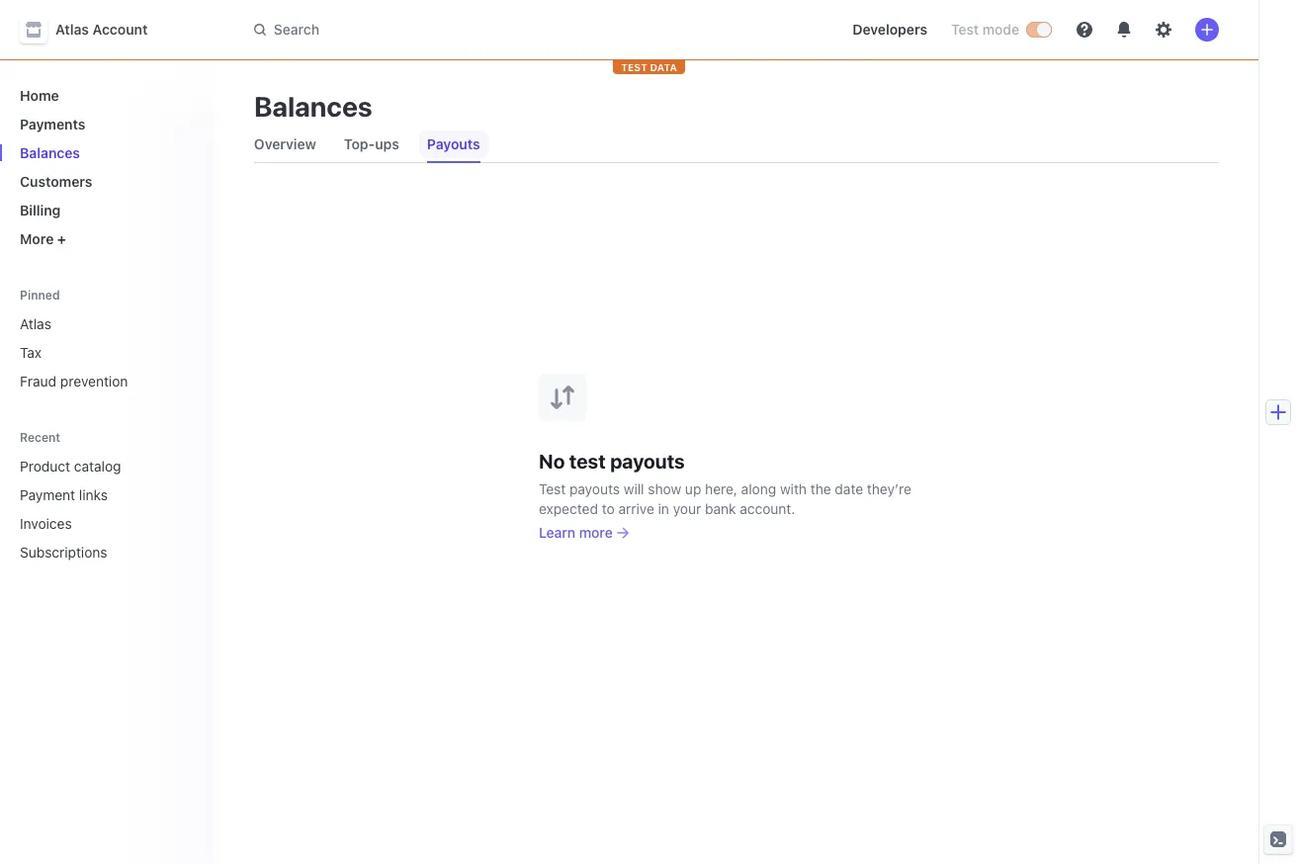 Task type: describe. For each thing, give the bounding box(es) containing it.
customers
[[20, 173, 92, 190]]

no
[[539, 449, 565, 472]]

home
[[20, 87, 59, 104]]

payouts
[[427, 135, 480, 152]]

payouts inside test payouts will show up here, along with the date they're expected to arrive in your bank account.
[[570, 480, 620, 497]]

the
[[811, 480, 831, 497]]

test payouts will show up here, along with the date they're expected to arrive in your bank account.
[[539, 480, 912, 517]]

with
[[780, 480, 807, 497]]

billing
[[20, 202, 61, 219]]

overview link
[[246, 131, 324, 158]]

settings image
[[1156, 22, 1172, 38]]

0 vertical spatial payouts
[[610, 449, 685, 472]]

along
[[741, 480, 776, 497]]

payouts tab
[[419, 127, 488, 162]]

pinned navigation links element
[[12, 279, 203, 397]]

atlas for atlas account
[[55, 21, 89, 38]]

tax
[[20, 344, 42, 361]]

no test payouts
[[539, 449, 685, 472]]

up
[[685, 480, 701, 497]]

will
[[624, 480, 644, 497]]

payment links link
[[12, 479, 171, 511]]

fraud prevention
[[20, 373, 128, 390]]

top-
[[344, 135, 375, 152]]

fraud
[[20, 373, 56, 390]]

test for test mode
[[951, 21, 979, 38]]

product catalog link
[[12, 450, 171, 483]]

tax link
[[12, 336, 199, 369]]

overview
[[254, 135, 316, 152]]

0 vertical spatial balances
[[254, 90, 372, 123]]

developers link
[[845, 14, 935, 45]]

payment
[[20, 486, 75, 503]]

balances link
[[12, 136, 199, 169]]

recent navigation links element
[[0, 421, 214, 569]]

show
[[648, 480, 681, 497]]

pinned
[[20, 288, 60, 303]]

bank
[[705, 500, 736, 517]]

product
[[20, 458, 70, 475]]

subscriptions
[[20, 544, 107, 561]]

test data
[[621, 61, 677, 73]]

they're
[[867, 480, 912, 497]]

help image
[[1077, 22, 1093, 38]]

product catalog
[[20, 458, 121, 475]]

invoices link
[[12, 507, 171, 540]]

test for test payouts will show up here, along with the date they're expected to arrive in your bank account.
[[539, 480, 566, 497]]

learn more
[[539, 524, 613, 540]]

test
[[621, 61, 647, 73]]

invoices
[[20, 515, 72, 532]]

pinned element
[[12, 307, 199, 397]]

more
[[20, 230, 54, 247]]



Task type: locate. For each thing, give the bounding box(es) containing it.
1 horizontal spatial atlas
[[55, 21, 89, 38]]

recent element
[[0, 450, 214, 569]]

prevention
[[60, 373, 128, 390]]

1 horizontal spatial balances
[[254, 90, 372, 123]]

tab list containing overview
[[246, 127, 1219, 163]]

payouts up will
[[610, 449, 685, 472]]

test
[[569, 449, 606, 472]]

in
[[658, 500, 669, 517]]

core navigation links element
[[12, 79, 199, 255]]

balances inside balances link
[[20, 144, 80, 161]]

arrive
[[618, 500, 654, 517]]

ups
[[375, 135, 399, 152]]

test mode
[[951, 21, 1019, 38]]

mode
[[983, 21, 1019, 38]]

more +
[[20, 230, 66, 247]]

learn more link
[[539, 523, 629, 542]]

1 vertical spatial payouts
[[570, 480, 620, 497]]

1 vertical spatial test
[[539, 480, 566, 497]]

top-ups link
[[336, 131, 407, 158]]

catalog
[[74, 458, 121, 475]]

home link
[[12, 79, 199, 112]]

payouts
[[610, 449, 685, 472], [570, 480, 620, 497]]

account.
[[740, 500, 795, 517]]

+
[[57, 230, 66, 247]]

learn
[[539, 524, 576, 540]]

customers link
[[12, 165, 199, 198]]

1 vertical spatial balances
[[20, 144, 80, 161]]

atlas left account
[[55, 21, 89, 38]]

test up expected
[[539, 480, 566, 497]]

payments
[[20, 116, 85, 132]]

atlas account
[[55, 21, 148, 38]]

0 horizontal spatial balances
[[20, 144, 80, 161]]

atlas
[[55, 21, 89, 38], [20, 315, 51, 332]]

balances up overview
[[254, 90, 372, 123]]

notifications image
[[1116, 22, 1132, 38]]

billing link
[[12, 194, 199, 226]]

account
[[93, 21, 148, 38]]

atlas inside atlas "link"
[[20, 315, 51, 332]]

balances down payments
[[20, 144, 80, 161]]

expected
[[539, 500, 598, 517]]

1 horizontal spatial test
[[951, 21, 979, 38]]

payouts link
[[419, 131, 488, 158]]

date
[[835, 480, 863, 497]]

more
[[579, 524, 613, 540]]

links
[[79, 486, 108, 503]]

fraud prevention link
[[12, 365, 199, 397]]

test left mode
[[951, 21, 979, 38]]

tab list
[[246, 127, 1219, 163]]

search
[[274, 21, 319, 38]]

Search search field
[[242, 11, 800, 48]]

atlas account button
[[20, 16, 167, 44]]

recent
[[20, 430, 60, 445]]

data
[[650, 61, 677, 73]]

payouts up to
[[570, 480, 620, 497]]

test
[[951, 21, 979, 38], [539, 480, 566, 497]]

atlas for atlas
[[20, 315, 51, 332]]

payment links
[[20, 486, 108, 503]]

top-ups
[[344, 135, 399, 152]]

to
[[602, 500, 615, 517]]

0 vertical spatial atlas
[[55, 21, 89, 38]]

subscriptions link
[[12, 536, 171, 569]]

balances
[[254, 90, 372, 123], [20, 144, 80, 161]]

here,
[[705, 480, 738, 497]]

test inside test payouts will show up here, along with the date they're expected to arrive in your bank account.
[[539, 480, 566, 497]]

developers
[[853, 21, 927, 38]]

atlas inside atlas account button
[[55, 21, 89, 38]]

atlas link
[[12, 307, 199, 340]]

Search text field
[[242, 11, 800, 48]]

your
[[673, 500, 701, 517]]

0 horizontal spatial test
[[539, 480, 566, 497]]

0 vertical spatial test
[[951, 21, 979, 38]]

payments link
[[12, 108, 199, 140]]

0 horizontal spatial atlas
[[20, 315, 51, 332]]

atlas down pinned
[[20, 315, 51, 332]]

1 vertical spatial atlas
[[20, 315, 51, 332]]



Task type: vqa. For each thing, say whether or not it's contained in the screenshot.
Test mode option
no



